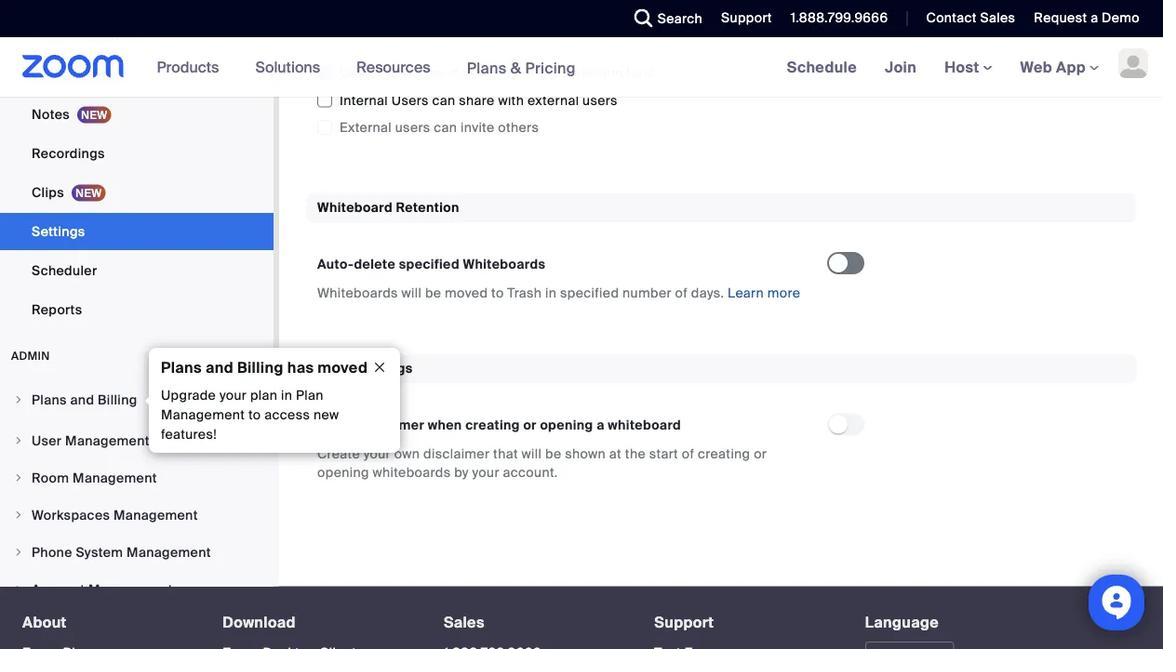 Task type: vqa. For each thing, say whether or not it's contained in the screenshot.
Contact
yes



Task type: describe. For each thing, give the bounding box(es) containing it.
show
[[317, 417, 353, 434]]

plans and billing
[[32, 392, 137, 409]]

2 horizontal spatial your
[[472, 464, 500, 482]]

in inside whiteboard retention element
[[545, 284, 557, 302]]

can for users
[[434, 119, 457, 137]]

pricing
[[525, 58, 576, 77]]

whiteboards
[[373, 464, 451, 482]]

1 horizontal spatial support
[[721, 9, 772, 27]]

billing for plans and billing
[[98, 392, 137, 409]]

side navigation navigation
[[0, 0, 279, 647]]

room management
[[32, 470, 157, 487]]

scheduler
[[32, 262, 97, 280]]

meetings navigation
[[773, 37, 1163, 98]]

profile picture image
[[1119, 48, 1149, 78]]

1.888.799.9666
[[791, 9, 888, 27]]

whiteboards for whiteboards will be moved to trash in specified number of days. learn more
[[317, 284, 398, 302]]

plan
[[250, 387, 278, 404]]

about
[[22, 613, 67, 632]]

whiteboard
[[317, 199, 393, 216]]

upgrade your plan in plan management to access new features!
[[161, 387, 339, 444]]

to inside whiteboard retention element
[[491, 284, 504, 302]]

personal menu menu
[[0, 0, 274, 331]]

recordings link
[[0, 135, 274, 173]]

opening inside create your own disclaimer that will be shown at the start of creating or opening whiteboards by your account.
[[317, 464, 369, 482]]

notes
[[32, 106, 70, 123]]

1 vertical spatial specified
[[560, 284, 619, 302]]

whiteboard retention
[[317, 199, 460, 216]]

of inside whiteboard retention element
[[675, 284, 688, 302]]

at inside create your own disclaimer that will be shown at the start of creating or opening whiteboards by your account.
[[610, 446, 622, 463]]

system
[[76, 544, 123, 562]]

features!
[[161, 426, 217, 444]]

close image
[[365, 359, 395, 376]]

request a demo
[[1034, 9, 1140, 27]]

personal
[[32, 28, 88, 45]]

about link
[[22, 613, 67, 632]]

auto-
[[317, 256, 354, 273]]

auto-delete specified whiteboards
[[317, 256, 546, 273]]

plan
[[296, 387, 324, 404]]

to inside upgrade your plan in plan management to access new features!
[[248, 407, 261, 424]]

has
[[287, 358, 314, 377]]

learn more link
[[728, 284, 801, 302]]

schedule link
[[773, 37, 871, 97]]

0 vertical spatial can
[[380, 64, 404, 82]]

recordings
[[32, 145, 105, 162]]

user management menu item
[[0, 424, 274, 459]]

moved inside tooltip
[[318, 358, 368, 377]]

products button
[[157, 37, 227, 97]]

permission
[[552, 64, 623, 82]]

app
[[1056, 57, 1086, 77]]

0 vertical spatial share
[[407, 64, 443, 82]]

product information navigation
[[143, 37, 590, 98]]

download
[[223, 613, 296, 632]]

can for users
[[432, 92, 456, 109]]

upgrade
[[161, 387, 216, 404]]

be inside whiteboard retention element
[[425, 284, 442, 302]]

sales link
[[444, 613, 485, 632]]

host
[[945, 57, 983, 77]]

management inside phone system management menu item
[[127, 544, 211, 562]]

solutions button
[[255, 37, 329, 97]]

right image for workspaces management
[[13, 511, 24, 522]]

notes link
[[0, 96, 274, 134]]

your for create
[[364, 446, 391, 463]]

1 vertical spatial share
[[459, 92, 495, 109]]

0 horizontal spatial creating
[[466, 417, 520, 434]]

show disclaimer when creating or opening a whiteboard
[[317, 417, 681, 434]]

resources
[[357, 57, 431, 77]]

and for plans and billing
[[70, 392, 94, 409]]

right image for plans
[[13, 395, 24, 406]]

personal devices link
[[0, 18, 274, 55]]

resources button
[[357, 37, 439, 97]]

join link
[[871, 37, 931, 97]]

1 vertical spatial users
[[395, 119, 431, 137]]

devices
[[91, 28, 142, 45]]

account
[[32, 582, 85, 599]]

be inside create your own disclaimer that will be shown at the start of creating or opening whiteboards by your account.
[[545, 446, 562, 463]]

whiteboard
[[608, 417, 681, 434]]

reports link
[[0, 292, 274, 329]]

create
[[317, 446, 360, 463]]

1 vertical spatial support
[[655, 613, 714, 632]]

workspaces management menu item
[[0, 498, 274, 534]]

1 horizontal spatial opening
[[540, 417, 593, 434]]

user
[[32, 433, 62, 450]]

zoom logo image
[[22, 55, 124, 78]]

whiteboards link
[[0, 57, 274, 94]]

plans for plans & pricing
[[467, 58, 507, 77]]

management for room management
[[73, 470, 157, 487]]

0 vertical spatial sales
[[981, 9, 1016, 27]]

plans and billing has moved tooltip
[[144, 348, 400, 453]]

other settings
[[317, 360, 413, 378]]

plans for plans and billing
[[32, 392, 67, 409]]

solutions
[[255, 57, 320, 77]]

with
[[498, 92, 524, 109]]

or inside create your own disclaimer that will be shown at the start of creating or opening whiteboards by your account.
[[754, 446, 767, 463]]

disclaimer inside create your own disclaimer that will be shown at the start of creating or opening whiteboards by your account.
[[424, 446, 490, 463]]

plans & pricing
[[467, 58, 576, 77]]

other
[[317, 360, 355, 378]]

own
[[394, 446, 420, 463]]

new
[[314, 407, 339, 424]]

plans and billing menu item
[[0, 383, 274, 422]]

reports
[[32, 302, 82, 319]]

create your own disclaimer that will be shown at the start of creating or opening whiteboards by your account.
[[317, 446, 767, 482]]

others
[[498, 119, 539, 137]]

external users can invite others
[[340, 119, 539, 137]]

whiteboards will be moved to trash in specified number of days. learn more
[[317, 284, 801, 302]]

creating inside create your own disclaimer that will be shown at the start of creating or opening whiteboards by your account.
[[698, 446, 751, 463]]

management for account management
[[88, 582, 173, 599]]

room
[[32, 470, 69, 487]]

by
[[454, 464, 469, 482]]

delete
[[354, 256, 396, 273]]



Task type: locate. For each thing, give the bounding box(es) containing it.
0 vertical spatial disclaimer
[[356, 417, 425, 434]]

will down auto-delete specified whiteboards
[[402, 284, 422, 302]]

of left days.
[[675, 284, 688, 302]]

and for plans and billing has moved
[[206, 358, 234, 377]]

management for user management
[[65, 433, 150, 450]]

products
[[157, 57, 219, 77]]

0 horizontal spatial users
[[395, 119, 431, 137]]

can left invite
[[434, 119, 457, 137]]

plans up upgrade
[[161, 358, 202, 377]]

1 horizontal spatial sales
[[981, 9, 1016, 27]]

management inside the account management menu item
[[88, 582, 173, 599]]

right image inside plans and billing menu item
[[13, 395, 24, 406]]

moved
[[445, 284, 488, 302], [318, 358, 368, 377]]

0 horizontal spatial and
[[70, 392, 94, 409]]

1 horizontal spatial and
[[206, 358, 234, 377]]

2 vertical spatial plans
[[32, 392, 67, 409]]

0 vertical spatial support
[[721, 9, 772, 27]]

0 vertical spatial a
[[1091, 9, 1099, 27]]

share up invite
[[459, 92, 495, 109]]

the
[[625, 446, 646, 463]]

banner containing products
[[0, 37, 1163, 98]]

a left demo
[[1091, 9, 1099, 27]]

in inside upgrade your plan in plan management to access new features!
[[281, 387, 292, 404]]

contact sales link
[[913, 0, 1020, 37], [927, 9, 1016, 27]]

0 vertical spatial plans
[[467, 58, 507, 77]]

or for opening
[[523, 417, 537, 434]]

1 vertical spatial users
[[392, 92, 429, 109]]

1 horizontal spatial your
[[364, 446, 391, 463]]

host button
[[945, 57, 993, 77]]

contact sales
[[927, 9, 1016, 27]]

1 vertical spatial your
[[364, 446, 391, 463]]

1 vertical spatial creating
[[698, 446, 751, 463]]

plans inside the product information navigation
[[467, 58, 507, 77]]

access
[[265, 407, 310, 424]]

1 vertical spatial be
[[545, 446, 562, 463]]

learn
[[728, 284, 764, 302]]

phone
[[32, 544, 72, 562]]

search button
[[621, 0, 707, 37]]

0 vertical spatial be
[[425, 284, 442, 302]]

specified right delete
[[399, 256, 460, 273]]

right image inside workspaces management menu item
[[13, 511, 24, 522]]

&
[[511, 58, 522, 77]]

other settings element
[[306, 355, 1136, 505]]

0 horizontal spatial in
[[281, 387, 292, 404]]

plans
[[467, 58, 507, 77], [161, 358, 202, 377], [32, 392, 67, 409]]

search
[[658, 10, 703, 27]]

schedule
[[787, 57, 857, 77]]

2 horizontal spatial plans
[[467, 58, 507, 77]]

1 vertical spatial at
[[610, 446, 622, 463]]

1 horizontal spatial to
[[491, 284, 504, 302]]

2 horizontal spatial or
[[754, 446, 767, 463]]

right image inside user management menu item
[[13, 436, 24, 447]]

0 vertical spatial specified
[[399, 256, 460, 273]]

0 horizontal spatial to
[[248, 407, 261, 424]]

whiteboards for whiteboards
[[32, 67, 113, 84]]

billing up user management menu item
[[98, 392, 137, 409]]

0 vertical spatial in
[[545, 284, 557, 302]]

right image left account
[[13, 585, 24, 596]]

0 vertical spatial of
[[675, 284, 688, 302]]

0 horizontal spatial moved
[[318, 358, 368, 377]]

0 horizontal spatial your
[[220, 387, 247, 404]]

0 horizontal spatial sales
[[444, 613, 485, 632]]

moved inside whiteboard retention element
[[445, 284, 488, 302]]

to down plan on the bottom left
[[248, 407, 261, 424]]

phone system management
[[32, 544, 211, 562]]

of right 'start'
[[682, 446, 695, 463]]

3 right image from the top
[[13, 585, 24, 596]]

1 horizontal spatial in
[[545, 284, 557, 302]]

2 vertical spatial or
[[754, 446, 767, 463]]

0 vertical spatial users
[[583, 92, 618, 109]]

at left the
[[610, 446, 622, 463]]

2 right image from the top
[[13, 511, 24, 522]]

or for below
[[462, 64, 475, 82]]

billing inside plans and billing has moved tooltip
[[237, 358, 284, 377]]

download link
[[223, 613, 296, 632]]

billing up plan on the bottom left
[[237, 358, 284, 377]]

opening down create
[[317, 464, 369, 482]]

more
[[768, 284, 801, 302]]

share up the external users can invite others
[[407, 64, 443, 82]]

1 vertical spatial plans
[[161, 358, 202, 377]]

1.888.799.9666 button up 'schedule' link
[[791, 9, 888, 27]]

0 vertical spatial to
[[491, 284, 504, 302]]

1 right image from the top
[[13, 395, 24, 406]]

0 horizontal spatial specified
[[399, 256, 460, 273]]

plans for plans and billing has moved
[[161, 358, 202, 377]]

your inside upgrade your plan in plan management to access new features!
[[220, 387, 247, 404]]

2 right image from the top
[[13, 473, 24, 484]]

your left own
[[364, 446, 391, 463]]

shown
[[565, 446, 606, 463]]

trash
[[508, 284, 542, 302]]

right image for room
[[13, 473, 24, 484]]

0 horizontal spatial or
[[462, 64, 475, 82]]

billing for plans and billing has moved
[[237, 358, 284, 377]]

1 horizontal spatial will
[[522, 446, 542, 463]]

1 vertical spatial moved
[[318, 358, 368, 377]]

internal
[[340, 92, 388, 109]]

0 horizontal spatial will
[[402, 284, 422, 302]]

right image inside phone system management menu item
[[13, 548, 24, 559]]

external
[[528, 92, 579, 109]]

1 horizontal spatial at
[[610, 446, 622, 463]]

web app
[[1021, 57, 1086, 77]]

right image for account management
[[13, 585, 24, 596]]

be down auto-delete specified whiteboards
[[425, 284, 442, 302]]

request
[[1034, 9, 1088, 27]]

0 vertical spatial settings
[[32, 223, 85, 241]]

can up internal
[[380, 64, 404, 82]]

account management menu item
[[0, 573, 274, 608]]

in right trash
[[545, 284, 557, 302]]

management down workspaces management menu item
[[127, 544, 211, 562]]

sales
[[981, 9, 1016, 27], [444, 613, 485, 632]]

account management
[[32, 582, 173, 599]]

in up access
[[281, 387, 292, 404]]

1 horizontal spatial plans
[[161, 358, 202, 377]]

billing
[[237, 358, 284, 377], [98, 392, 137, 409]]

0 vertical spatial right image
[[13, 436, 24, 447]]

billing inside plans and billing menu item
[[98, 392, 137, 409]]

that
[[493, 446, 518, 463]]

0 horizontal spatial whiteboards
[[32, 67, 113, 84]]

right image inside the account management menu item
[[13, 585, 24, 596]]

1 horizontal spatial moved
[[445, 284, 488, 302]]

1 horizontal spatial whiteboards
[[317, 284, 398, 302]]

2 vertical spatial your
[[472, 464, 500, 482]]

in
[[545, 284, 557, 302], [281, 387, 292, 404]]

a up 'shown'
[[597, 417, 605, 434]]

right image for phone
[[13, 548, 24, 559]]

plans & pricing link
[[467, 58, 576, 77], [467, 58, 576, 77]]

1 horizontal spatial billing
[[237, 358, 284, 377]]

disclaimer up own
[[356, 417, 425, 434]]

0 vertical spatial and
[[206, 358, 234, 377]]

whiteboards down delete
[[317, 284, 398, 302]]

right image
[[13, 395, 24, 406], [13, 473, 24, 484], [13, 548, 24, 559]]

your for upgrade
[[220, 387, 247, 404]]

days.
[[691, 284, 724, 302]]

settings right other
[[358, 360, 413, 378]]

a inside other settings element
[[597, 417, 605, 434]]

moved right "has"
[[318, 358, 368, 377]]

right image left user
[[13, 436, 24, 447]]

2 vertical spatial right image
[[13, 585, 24, 596]]

0 vertical spatial will
[[402, 284, 422, 302]]

web app button
[[1021, 57, 1099, 77]]

1 horizontal spatial a
[[1091, 9, 1099, 27]]

will up account.
[[522, 446, 542, 463]]

0 horizontal spatial a
[[597, 417, 605, 434]]

will
[[402, 284, 422, 302], [522, 446, 542, 463]]

scheduler link
[[0, 253, 274, 290]]

can up the external users can invite others
[[432, 92, 456, 109]]

plans up user
[[32, 392, 67, 409]]

workspaces management
[[32, 507, 198, 524]]

0 horizontal spatial support
[[655, 613, 714, 632]]

and up upgrade
[[206, 358, 234, 377]]

at up internal users can share with external users
[[446, 64, 459, 82]]

right image left workspaces
[[13, 511, 24, 522]]

plans left &
[[467, 58, 507, 77]]

to left trash
[[491, 284, 504, 302]]

whiteboards up trash
[[463, 256, 546, 273]]

admin menu menu
[[0, 383, 274, 647]]

management up features!
[[161, 407, 245, 424]]

1 vertical spatial or
[[523, 417, 537, 434]]

management for workspaces management
[[114, 507, 198, 524]]

0 horizontal spatial share
[[407, 64, 443, 82]]

right image left room
[[13, 473, 24, 484]]

0 vertical spatial or
[[462, 64, 475, 82]]

users up internal
[[340, 64, 377, 82]]

2 horizontal spatial whiteboards
[[463, 256, 546, 273]]

will inside create your own disclaimer that will be shown at the start of creating or opening whiteboards by your account.
[[522, 446, 542, 463]]

at
[[446, 64, 459, 82], [610, 446, 622, 463]]

1 horizontal spatial users
[[583, 92, 618, 109]]

number
[[623, 284, 672, 302]]

users
[[340, 64, 377, 82], [392, 92, 429, 109]]

retention
[[396, 199, 460, 216]]

1 vertical spatial in
[[281, 387, 292, 404]]

management down phone system management menu item
[[88, 582, 173, 599]]

0 vertical spatial creating
[[466, 417, 520, 434]]

1 vertical spatial and
[[70, 392, 94, 409]]

management inside room management menu item
[[73, 470, 157, 487]]

1 vertical spatial to
[[248, 407, 261, 424]]

1 right image from the top
[[13, 436, 24, 447]]

0 horizontal spatial plans
[[32, 392, 67, 409]]

management down room management menu item
[[114, 507, 198, 524]]

3 right image from the top
[[13, 548, 24, 559]]

1.888.799.9666 button up schedule
[[777, 0, 893, 37]]

users down resources
[[392, 92, 429, 109]]

users down permission
[[583, 92, 618, 109]]

personal devices
[[32, 28, 142, 45]]

management inside workspaces management menu item
[[114, 507, 198, 524]]

2 vertical spatial whiteboards
[[317, 284, 398, 302]]

your left plan on the bottom left
[[220, 387, 247, 404]]

1 vertical spatial sales
[[444, 613, 485, 632]]

management inside user management menu item
[[65, 433, 150, 450]]

management up room management
[[65, 433, 150, 450]]

plans and billing has moved
[[161, 358, 368, 377]]

1 horizontal spatial or
[[523, 417, 537, 434]]

1 horizontal spatial users
[[392, 92, 429, 109]]

1 horizontal spatial share
[[459, 92, 495, 109]]

1 vertical spatial whiteboards
[[463, 256, 546, 273]]

0 vertical spatial opening
[[540, 417, 593, 434]]

0 horizontal spatial settings
[[32, 223, 85, 241]]

of
[[675, 284, 688, 302], [682, 446, 695, 463]]

will inside whiteboard retention element
[[402, 284, 422, 302]]

0 vertical spatial users
[[340, 64, 377, 82]]

be
[[425, 284, 442, 302], [545, 446, 562, 463]]

clips
[[32, 184, 64, 202]]

to
[[491, 284, 504, 302], [248, 407, 261, 424]]

below
[[479, 64, 516, 82]]

users right external
[[395, 119, 431, 137]]

and up user management
[[70, 392, 94, 409]]

1 vertical spatial disclaimer
[[424, 446, 490, 463]]

invite
[[461, 119, 495, 137]]

right image for user management
[[13, 436, 24, 447]]

settings link
[[0, 214, 274, 251]]

creating up that
[[466, 417, 520, 434]]

admin
[[11, 349, 50, 364]]

your right by
[[472, 464, 500, 482]]

whiteboard retention element
[[306, 193, 1136, 325]]

0 horizontal spatial be
[[425, 284, 442, 302]]

right image
[[13, 436, 24, 447], [13, 511, 24, 522], [13, 585, 24, 596]]

whiteboards down personal
[[32, 67, 113, 84]]

language
[[865, 613, 939, 632]]

1 horizontal spatial creating
[[698, 446, 751, 463]]

management inside upgrade your plan in plan management to access new features!
[[161, 407, 245, 424]]

1 vertical spatial billing
[[98, 392, 137, 409]]

web
[[1021, 57, 1053, 77]]

whiteboards inside 'personal menu' menu
[[32, 67, 113, 84]]

creating right 'start'
[[698, 446, 751, 463]]

1 horizontal spatial be
[[545, 446, 562, 463]]

0 horizontal spatial users
[[340, 64, 377, 82]]

or
[[462, 64, 475, 82], [523, 417, 537, 434], [754, 446, 767, 463]]

account.
[[503, 464, 558, 482]]

0 vertical spatial right image
[[13, 395, 24, 406]]

room management menu item
[[0, 461, 274, 497]]

external
[[340, 119, 392, 137]]

phone system management menu item
[[0, 536, 274, 571]]

2 vertical spatial right image
[[13, 548, 24, 559]]

creating
[[466, 417, 520, 434], [698, 446, 751, 463]]

1 vertical spatial opening
[[317, 464, 369, 482]]

workspaces
[[32, 507, 110, 524]]

right image inside room management menu item
[[13, 473, 24, 484]]

0 horizontal spatial opening
[[317, 464, 369, 482]]

disclaimer up by
[[424, 446, 490, 463]]

1 horizontal spatial specified
[[560, 284, 619, 302]]

plans inside tooltip
[[161, 358, 202, 377]]

of inside create your own disclaimer that will be shown at the start of creating or opening whiteboards by your account.
[[682, 446, 695, 463]]

0 vertical spatial at
[[446, 64, 459, 82]]

share
[[407, 64, 443, 82], [459, 92, 495, 109]]

user management
[[32, 433, 150, 450]]

opening up 'shown'
[[540, 417, 593, 434]]

demo
[[1102, 9, 1140, 27]]

level
[[627, 64, 656, 82]]

be up account.
[[545, 446, 562, 463]]

settings inside 'personal menu' menu
[[32, 223, 85, 241]]

and inside tooltip
[[206, 358, 234, 377]]

right image down 'admin'
[[13, 395, 24, 406]]

management up workspaces management at the left bottom
[[73, 470, 157, 487]]

1 vertical spatial can
[[432, 92, 456, 109]]

internal users can share with external users
[[340, 92, 618, 109]]

support
[[721, 9, 772, 27], [655, 613, 714, 632]]

moved down auto-delete specified whiteboards
[[445, 284, 488, 302]]

start
[[649, 446, 679, 463]]

users can share at or below their permission level
[[340, 64, 656, 82]]

right image left the phone
[[13, 548, 24, 559]]

plans inside menu item
[[32, 392, 67, 409]]

banner
[[0, 37, 1163, 98]]

1 vertical spatial settings
[[358, 360, 413, 378]]

0 vertical spatial your
[[220, 387, 247, 404]]

1 vertical spatial right image
[[13, 473, 24, 484]]

specified left number
[[560, 284, 619, 302]]

0 vertical spatial billing
[[237, 358, 284, 377]]

1 vertical spatial of
[[682, 446, 695, 463]]

1 vertical spatial right image
[[13, 511, 24, 522]]

specified
[[399, 256, 460, 273], [560, 284, 619, 302]]

their
[[520, 64, 549, 82]]

settings up scheduler
[[32, 223, 85, 241]]

and inside menu item
[[70, 392, 94, 409]]

0 vertical spatial whiteboards
[[32, 67, 113, 84]]

2 vertical spatial can
[[434, 119, 457, 137]]

and
[[206, 358, 234, 377], [70, 392, 94, 409]]

0 vertical spatial moved
[[445, 284, 488, 302]]



